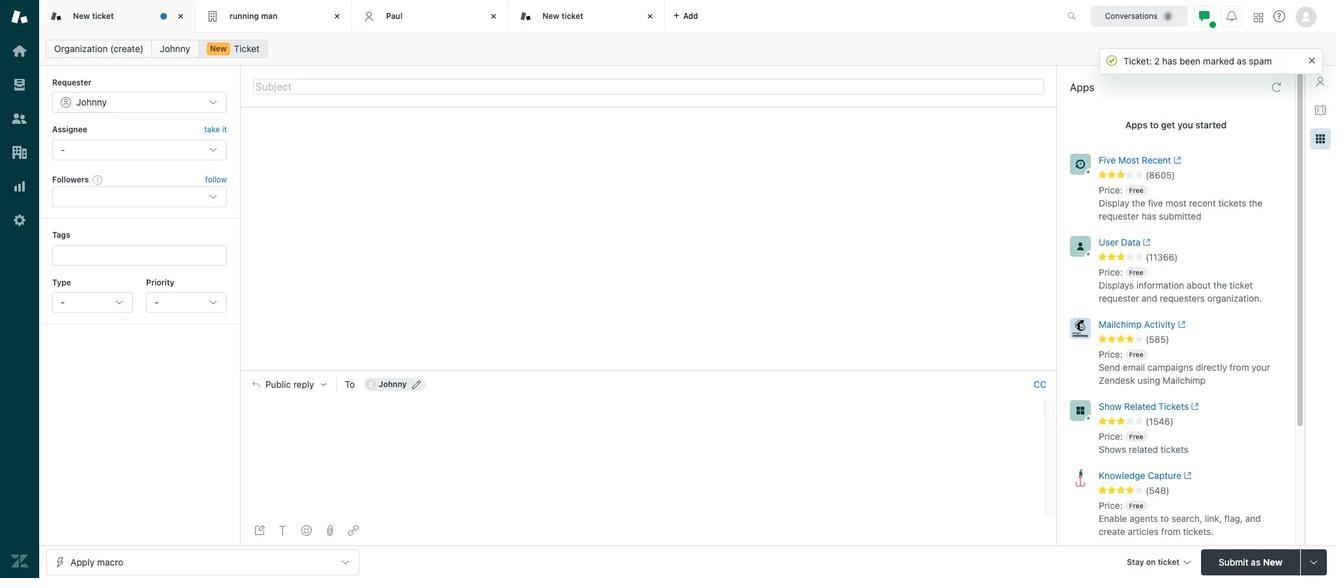 Task type: describe. For each thing, give the bounding box(es) containing it.
directly
[[1196, 362, 1228, 373]]

ticket inside dropdown button
[[1159, 558, 1180, 567]]

submit as new
[[1220, 557, 1283, 568]]

show related tickets link
[[1099, 401, 1265, 416]]

price: free send email campaigns directly from your zendesk using mailchimp
[[1099, 349, 1271, 386]]

campaigns
[[1148, 362, 1194, 373]]

marked
[[1204, 55, 1235, 67]]

user data
[[1099, 237, 1141, 248]]

tickets.
[[1184, 526, 1214, 538]]

follow
[[205, 175, 227, 185]]

paul
[[386, 11, 403, 21]]

0 vertical spatial mailchimp
[[1099, 319, 1142, 330]]

3 stars. 1546 reviews. element
[[1099, 416, 1288, 428]]

reporting image
[[11, 178, 28, 195]]

requester
[[52, 78, 92, 87]]

secondary element
[[39, 36, 1337, 62]]

create
[[1099, 526, 1126, 538]]

articles
[[1128, 526, 1159, 538]]

×
[[1309, 52, 1317, 67]]

- inside assignee 'element'
[[61, 144, 65, 155]]

price: for display
[[1099, 185, 1123, 196]]

knowledge capture link
[[1099, 470, 1265, 485]]

(11366)
[[1146, 252, 1179, 263]]

free for email
[[1130, 351, 1144, 359]]

show related tickets
[[1099, 401, 1190, 412]]

email
[[1123, 362, 1146, 373]]

organization (create)
[[54, 43, 144, 54]]

tickets inside price: free display the five most recent tickets the requester has submitted
[[1219, 198, 1247, 209]]

(548)
[[1146, 485, 1170, 496]]

organizations image
[[11, 144, 28, 161]]

johnny for to
[[379, 380, 407, 390]]

4 stars. 548 reviews. element
[[1099, 485, 1288, 497]]

2 new ticket tab from the left
[[509, 0, 666, 33]]

reply
[[294, 380, 314, 390]]

the inside price: free displays information about the ticket requester and requesters organization.
[[1214, 280, 1228, 291]]

been
[[1180, 55, 1201, 67]]

apply
[[70, 557, 95, 568]]

price: for displays
[[1099, 267, 1123, 278]]

and for requester
[[1142, 293, 1158, 304]]

2
[[1155, 55, 1160, 67]]

public
[[266, 380, 291, 390]]

macro
[[97, 557, 123, 568]]

follow button
[[205, 174, 227, 186]]

to
[[345, 379, 355, 390]]

2 horizontal spatial the
[[1250, 198, 1263, 209]]

to inside price: free enable agents to search, link, flag, and create articles from tickets.
[[1161, 513, 1170, 525]]

price: free shows related tickets
[[1099, 431, 1189, 455]]

show
[[1099, 401, 1123, 412]]

organization (create) button
[[46, 40, 152, 58]]

most
[[1119, 155, 1140, 166]]

recent
[[1190, 198, 1217, 209]]

zendesk support image
[[11, 8, 28, 25]]

and for flag,
[[1246, 513, 1262, 525]]

followers element
[[52, 187, 227, 208]]

five most recent link
[[1099, 154, 1265, 170]]

stay
[[1128, 558, 1145, 567]]

customer context image
[[1316, 76, 1326, 87]]

(opens in a new tab) image for user data
[[1141, 239, 1151, 247]]

knowledge capture
[[1099, 470, 1182, 481]]

five
[[1149, 198, 1164, 209]]

show related tickets image
[[1071, 401, 1092, 421]]

3 stars. 11366 reviews. element
[[1099, 252, 1288, 264]]

- button for priority
[[146, 292, 227, 313]]

shows
[[1099, 444, 1127, 455]]

tickets inside price: free shows related tickets
[[1161, 444, 1189, 455]]

mailchimp activity link
[[1099, 318, 1265, 334]]

activity
[[1145, 319, 1176, 330]]

public reply button
[[241, 371, 337, 399]]

send
[[1099, 362, 1121, 373]]

requester inside price: free display the five most recent tickets the requester has submitted
[[1099, 211, 1140, 222]]

information
[[1137, 280, 1185, 291]]

flag,
[[1225, 513, 1244, 525]]

ticket: 2 has been marked as spam
[[1124, 55, 1273, 67]]

priority
[[146, 278, 174, 287]]

johnny for requester
[[76, 97, 107, 108]]

(opens in a new tab) image for mailchimp activity
[[1176, 321, 1186, 329]]

mailchimp activity image
[[1071, 318, 1092, 339]]

notifications image
[[1227, 11, 1238, 21]]

it
[[222, 125, 227, 135]]

user data image
[[1071, 236, 1092, 257]]

started
[[1196, 119, 1227, 130]]

five
[[1099, 155, 1117, 166]]

mailchimp inside price: free send email campaigns directly from your zendesk using mailchimp
[[1163, 375, 1206, 386]]

apply macro
[[70, 557, 123, 568]]

organization
[[54, 43, 108, 54]]

price: free enable agents to search, link, flag, and create articles from tickets.
[[1099, 500, 1262, 538]]

0 vertical spatial as
[[1238, 55, 1247, 67]]

add button
[[666, 0, 706, 32]]

capture
[[1149, 470, 1182, 481]]

apps to get you started
[[1126, 119, 1227, 130]]

zendesk products image
[[1255, 13, 1264, 22]]

zendesk image
[[11, 553, 28, 570]]

close image for new ticket
[[644, 10, 657, 23]]

(opens in a new tab) image for show related tickets
[[1190, 403, 1200, 411]]

about
[[1187, 280, 1212, 291]]

you
[[1178, 119, 1194, 130]]

data
[[1122, 237, 1141, 248]]

(opens in a new tab) image for five most recent
[[1172, 157, 1182, 165]]

new ticket for first new ticket tab from the right
[[543, 11, 584, 21]]

knowledge image
[[1316, 105, 1326, 115]]

requesters
[[1161, 293, 1206, 304]]

cc
[[1034, 379, 1047, 390]]

draft mode image
[[254, 526, 265, 536]]

close image for running man
[[331, 10, 344, 23]]

user data link
[[1099, 236, 1265, 252]]

new ticket for second new ticket tab from the right
[[73, 11, 114, 21]]

organization.
[[1208, 293, 1263, 304]]



Task type: vqa. For each thing, say whether or not it's contained in the screenshot.


Task type: locate. For each thing, give the bounding box(es) containing it.
(opens in a new tab) image
[[1190, 403, 1200, 411], [1182, 473, 1192, 480]]

1 new ticket from the left
[[73, 11, 114, 21]]

2 requester from the top
[[1099, 293, 1140, 304]]

1 close image from the left
[[331, 10, 344, 23]]

to
[[1151, 119, 1159, 130], [1161, 513, 1170, 525]]

get
[[1162, 119, 1176, 130]]

display
[[1099, 198, 1130, 209]]

1 vertical spatial (opens in a new tab) image
[[1182, 473, 1192, 480]]

4 stars. 585 reviews. element
[[1099, 334, 1288, 346]]

apps for apps to get you started
[[1126, 119, 1148, 130]]

minimize composer image
[[644, 366, 654, 376]]

tickets right recent
[[1219, 198, 1247, 209]]

zendesk
[[1099, 375, 1136, 386]]

price: free displays information about the ticket requester and requesters organization.
[[1099, 267, 1263, 304]]

rocklobster@gmail.com image
[[366, 380, 376, 390]]

free up the related
[[1130, 433, 1144, 441]]

insert emojis image
[[301, 526, 312, 536]]

running man tab
[[196, 0, 352, 33]]

1 horizontal spatial close image
[[644, 10, 657, 23]]

tags
[[52, 230, 70, 240]]

mailchimp activity
[[1099, 319, 1176, 330]]

3 free from the top
[[1130, 351, 1144, 359]]

0 vertical spatial (opens in a new tab) image
[[1190, 403, 1200, 411]]

info on adding followers image
[[93, 175, 103, 185]]

2 close image from the left
[[487, 10, 500, 23]]

format text image
[[278, 526, 288, 536]]

main element
[[0, 0, 39, 579]]

new ticket
[[73, 11, 114, 21], [543, 11, 584, 21]]

from inside price: free enable agents to search, link, flag, and create articles from tickets.
[[1162, 526, 1181, 538]]

0 horizontal spatial as
[[1238, 55, 1247, 67]]

1 vertical spatial has
[[1142, 211, 1157, 222]]

1 vertical spatial johnny
[[76, 97, 107, 108]]

- down priority
[[155, 297, 159, 308]]

agents
[[1130, 513, 1159, 525]]

close image
[[331, 10, 344, 23], [644, 10, 657, 23]]

1 horizontal spatial tickets
[[1219, 198, 1247, 209]]

ticket:
[[1124, 55, 1153, 67]]

- down type
[[61, 297, 65, 308]]

(opens in a new tab) image
[[1172, 157, 1182, 165], [1141, 239, 1151, 247], [1176, 321, 1186, 329]]

from left your
[[1230, 362, 1250, 373]]

and right flag,
[[1246, 513, 1262, 525]]

0 horizontal spatial and
[[1142, 293, 1158, 304]]

0 horizontal spatial new ticket
[[73, 11, 114, 21]]

0 horizontal spatial the
[[1133, 198, 1146, 209]]

(opens in a new tab) image inside show related tickets link
[[1190, 403, 1200, 411]]

2 vertical spatial johnny
[[379, 380, 407, 390]]

price: inside price: free display the five most recent tickets the requester has submitted
[[1099, 185, 1123, 196]]

free
[[1130, 187, 1144, 194], [1130, 269, 1144, 277], [1130, 351, 1144, 359], [1130, 433, 1144, 441], [1130, 502, 1144, 510]]

take it button
[[204, 124, 227, 137]]

price: up enable
[[1099, 500, 1123, 511]]

from
[[1230, 362, 1250, 373], [1162, 526, 1181, 538]]

1 requester from the top
[[1099, 211, 1140, 222]]

(585)
[[1146, 334, 1170, 345]]

admin image
[[11, 212, 28, 229]]

1 vertical spatial requester
[[1099, 293, 1140, 304]]

the right recent
[[1250, 198, 1263, 209]]

(opens in a new tab) image inside the knowledge capture link
[[1182, 473, 1192, 480]]

knowledge
[[1099, 470, 1146, 481]]

and inside price: free displays information about the ticket requester and requesters organization.
[[1142, 293, 1158, 304]]

- button down priority
[[146, 292, 227, 313]]

displays
[[1099, 280, 1135, 291]]

3 stars. 8605 reviews. element
[[1099, 170, 1288, 181]]

free inside price: free send email campaigns directly from your zendesk using mailchimp
[[1130, 351, 1144, 359]]

free up display
[[1130, 187, 1144, 194]]

close image inside new ticket tab
[[644, 10, 657, 23]]

(create)
[[110, 43, 144, 54]]

requester
[[1099, 211, 1140, 222], [1099, 293, 1140, 304]]

new inside secondary element
[[210, 44, 227, 54]]

1 price: from the top
[[1099, 185, 1123, 196]]

mailchimp
[[1099, 319, 1142, 330], [1163, 375, 1206, 386]]

(opens in a new tab) image inside user data link
[[1141, 239, 1151, 247]]

- button down type
[[52, 292, 133, 313]]

2 price: from the top
[[1099, 267, 1123, 278]]

(opens in a new tab) image up (8605)
[[1172, 157, 1182, 165]]

tickets
[[1159, 401, 1190, 412]]

5 free from the top
[[1130, 502, 1144, 510]]

price: inside price: free send email campaigns directly from your zendesk using mailchimp
[[1099, 349, 1123, 360]]

0 horizontal spatial - button
[[52, 292, 133, 313]]

paul tab
[[352, 0, 509, 33]]

ticket inside price: free displays information about the ticket requester and requesters organization.
[[1230, 280, 1254, 291]]

requester down display
[[1099, 211, 1140, 222]]

1 horizontal spatial new ticket
[[543, 11, 584, 21]]

× button
[[1309, 52, 1317, 67]]

assignee
[[52, 125, 87, 135]]

(opens in a new tab) image inside mailchimp activity link
[[1176, 321, 1186, 329]]

(opens in a new tab) image up 4 stars. 548 reviews. element
[[1182, 473, 1192, 480]]

johnny
[[160, 43, 190, 54], [76, 97, 107, 108], [379, 380, 407, 390]]

edit user image
[[412, 381, 421, 390]]

new
[[73, 11, 90, 21], [543, 11, 560, 21], [210, 44, 227, 54], [1264, 557, 1283, 568]]

(opens in a new tab) image up the (11366)
[[1141, 239, 1151, 247]]

knowledge capture image
[[1071, 470, 1092, 491]]

mailchimp down displays
[[1099, 319, 1142, 330]]

price:
[[1099, 185, 1123, 196], [1099, 267, 1123, 278], [1099, 349, 1123, 360], [1099, 431, 1123, 442], [1099, 500, 1123, 511]]

2 - button from the left
[[146, 292, 227, 313]]

1 vertical spatial as
[[1252, 557, 1261, 568]]

to left the get
[[1151, 119, 1159, 130]]

related
[[1130, 444, 1159, 455]]

johnny inside the requester 'element'
[[76, 97, 107, 108]]

0 horizontal spatial mailchimp
[[1099, 319, 1142, 330]]

johnny inside secondary element
[[160, 43, 190, 54]]

1 horizontal spatial as
[[1252, 557, 1261, 568]]

1 vertical spatial mailchimp
[[1163, 375, 1206, 386]]

(opens in a new tab) image for knowledge capture
[[1182, 473, 1192, 480]]

0 vertical spatial (opens in a new tab) image
[[1172, 157, 1182, 165]]

0 vertical spatial has
[[1163, 55, 1178, 67]]

take it
[[204, 125, 227, 135]]

(1546)
[[1146, 416, 1174, 427]]

your
[[1252, 362, 1271, 373]]

0 vertical spatial and
[[1142, 293, 1158, 304]]

submitted
[[1160, 211, 1202, 222]]

0 horizontal spatial has
[[1142, 211, 1157, 222]]

0 vertical spatial from
[[1230, 362, 1250, 373]]

link,
[[1206, 513, 1223, 525]]

displays possible ticket submission types image
[[1310, 558, 1320, 568]]

0 horizontal spatial johnny
[[76, 97, 107, 108]]

most
[[1166, 198, 1187, 209]]

1 horizontal spatial has
[[1163, 55, 1178, 67]]

1 horizontal spatial new ticket tab
[[509, 0, 666, 33]]

price: inside price: free shows related tickets
[[1099, 431, 1123, 442]]

price: for shows
[[1099, 431, 1123, 442]]

1 vertical spatial tickets
[[1161, 444, 1189, 455]]

mailchimp down campaigns
[[1163, 375, 1206, 386]]

the
[[1133, 198, 1146, 209], [1250, 198, 1263, 209], [1214, 280, 1228, 291]]

price: for enable
[[1099, 500, 1123, 511]]

1 horizontal spatial the
[[1214, 280, 1228, 291]]

1 horizontal spatial johnny
[[160, 43, 190, 54]]

add
[[684, 11, 698, 21]]

and
[[1142, 293, 1158, 304], [1246, 513, 1262, 525]]

add attachment image
[[325, 526, 335, 536]]

requester down displays
[[1099, 293, 1140, 304]]

man
[[261, 11, 278, 21]]

0 horizontal spatial to
[[1151, 119, 1159, 130]]

type
[[52, 278, 71, 287]]

requester inside price: free displays information about the ticket requester and requesters organization.
[[1099, 293, 1140, 304]]

1 new ticket tab from the left
[[39, 0, 196, 33]]

(8605)
[[1146, 170, 1176, 181]]

1 vertical spatial from
[[1162, 526, 1181, 538]]

price: inside price: free enable agents to search, link, flag, and create articles from tickets.
[[1099, 500, 1123, 511]]

free up displays
[[1130, 269, 1144, 277]]

the up organization.
[[1214, 280, 1228, 291]]

using
[[1138, 375, 1161, 386]]

price: free display the five most recent tickets the requester has submitted
[[1099, 185, 1263, 222]]

recent
[[1142, 155, 1172, 166]]

price: up displays
[[1099, 267, 1123, 278]]

(opens in a new tab) image inside five most recent link
[[1172, 157, 1182, 165]]

johnny down requester
[[76, 97, 107, 108]]

(opens in a new tab) image up 3 stars. 1546 reviews. element
[[1190, 403, 1200, 411]]

tickets up capture
[[1161, 444, 1189, 455]]

price: up send
[[1099, 349, 1123, 360]]

free for agents
[[1130, 502, 1144, 510]]

free for related
[[1130, 433, 1144, 441]]

2 vertical spatial (opens in a new tab) image
[[1176, 321, 1186, 329]]

2 new ticket from the left
[[543, 11, 584, 21]]

close image left paul
[[331, 10, 344, 23]]

Tags field
[[62, 249, 215, 262]]

customers image
[[11, 110, 28, 127]]

- down assignee
[[61, 144, 65, 155]]

0 vertical spatial tickets
[[1219, 198, 1247, 209]]

take
[[204, 125, 220, 135]]

stay on ticket button
[[1122, 550, 1197, 578]]

enable
[[1099, 513, 1128, 525]]

1 horizontal spatial to
[[1161, 513, 1170, 525]]

price: inside price: free displays information about the ticket requester and requesters organization.
[[1099, 267, 1123, 278]]

1 vertical spatial apps
[[1126, 119, 1148, 130]]

get started image
[[11, 42, 28, 59]]

public reply
[[266, 380, 314, 390]]

0 horizontal spatial close image
[[174, 10, 187, 23]]

close image inside the paul tab
[[487, 10, 500, 23]]

to right agents
[[1161, 513, 1170, 525]]

1 vertical spatial to
[[1161, 513, 1170, 525]]

1 horizontal spatial from
[[1230, 362, 1250, 373]]

tabs tab list
[[39, 0, 1054, 33]]

2 close image from the left
[[644, 10, 657, 23]]

apps image
[[1316, 134, 1326, 144]]

0 vertical spatial johnny
[[160, 43, 190, 54]]

has
[[1163, 55, 1178, 67], [1142, 211, 1157, 222]]

as left 'spam' at the top right of page
[[1238, 55, 1247, 67]]

price: for send
[[1099, 349, 1123, 360]]

submit
[[1220, 557, 1249, 568]]

user
[[1099, 237, 1119, 248]]

free inside price: free display the five most recent tickets the requester has submitted
[[1130, 187, 1144, 194]]

0 horizontal spatial apps
[[1071, 82, 1095, 93]]

ticket
[[234, 43, 260, 54]]

Subject field
[[253, 79, 1045, 94]]

conversations
[[1106, 11, 1158, 21]]

from down search,
[[1162, 526, 1181, 538]]

1 horizontal spatial close image
[[487, 10, 500, 23]]

five most recent
[[1099, 155, 1172, 166]]

3 price: from the top
[[1099, 349, 1123, 360]]

free up agents
[[1130, 502, 1144, 510]]

1 horizontal spatial apps
[[1126, 119, 1148, 130]]

johnny right (create)
[[160, 43, 190, 54]]

4 free from the top
[[1130, 433, 1144, 441]]

five most recent image
[[1071, 154, 1092, 175]]

0 horizontal spatial from
[[1162, 526, 1181, 538]]

- for type
[[61, 297, 65, 308]]

free inside price: free shows related tickets
[[1130, 433, 1144, 441]]

assignee element
[[52, 139, 227, 160]]

2 horizontal spatial johnny
[[379, 380, 407, 390]]

and down information
[[1142, 293, 1158, 304]]

close image inside running man tab
[[331, 10, 344, 23]]

0 vertical spatial requester
[[1099, 211, 1140, 222]]

cc button
[[1034, 379, 1047, 391]]

views image
[[11, 76, 28, 93]]

has inside price: free display the five most recent tickets the requester has submitted
[[1142, 211, 1157, 222]]

close image
[[174, 10, 187, 23], [487, 10, 500, 23]]

- button for type
[[52, 292, 133, 313]]

1 free from the top
[[1130, 187, 1144, 194]]

get help image
[[1274, 10, 1286, 22]]

free for information
[[1130, 269, 1144, 277]]

1 vertical spatial and
[[1246, 513, 1262, 525]]

followers
[[52, 175, 89, 185]]

close image left add dropdown button
[[644, 10, 657, 23]]

on
[[1147, 558, 1156, 567]]

related
[[1125, 401, 1157, 412]]

free up email
[[1130, 351, 1144, 359]]

4 price: from the top
[[1099, 431, 1123, 442]]

as right submit
[[1252, 557, 1261, 568]]

apps
[[1071, 82, 1095, 93], [1126, 119, 1148, 130]]

1 horizontal spatial - button
[[146, 292, 227, 313]]

free inside price: free displays information about the ticket requester and requesters organization.
[[1130, 269, 1144, 277]]

and inside price: free enable agents to search, link, flag, and create articles from tickets.
[[1246, 513, 1262, 525]]

price: up display
[[1099, 185, 1123, 196]]

spam
[[1250, 55, 1273, 67]]

requester element
[[52, 92, 227, 113]]

stay on ticket
[[1128, 558, 1180, 567]]

5 price: from the top
[[1099, 500, 1123, 511]]

free for the
[[1130, 187, 1144, 194]]

0 vertical spatial to
[[1151, 119, 1159, 130]]

apps for apps
[[1071, 82, 1095, 93]]

0 horizontal spatial new ticket tab
[[39, 0, 196, 33]]

add link (cmd k) image
[[348, 526, 359, 536]]

button displays agent's chat status as online. image
[[1200, 11, 1210, 21]]

tickets
[[1219, 198, 1247, 209], [1161, 444, 1189, 455]]

0 horizontal spatial tickets
[[1161, 444, 1189, 455]]

2 free from the top
[[1130, 269, 1144, 277]]

has right 2
[[1163, 55, 1178, 67]]

conversations button
[[1092, 6, 1188, 26]]

0 horizontal spatial close image
[[331, 10, 344, 23]]

price: up shows
[[1099, 431, 1123, 442]]

the left five
[[1133, 198, 1146, 209]]

free inside price: free enable agents to search, link, flag, and create articles from tickets.
[[1130, 502, 1144, 510]]

johnny right rocklobster@gmail.com image
[[379, 380, 407, 390]]

1 vertical spatial (opens in a new tab) image
[[1141, 239, 1151, 247]]

1 horizontal spatial mailchimp
[[1163, 375, 1206, 386]]

0 vertical spatial apps
[[1071, 82, 1095, 93]]

1 close image from the left
[[174, 10, 187, 23]]

has down five
[[1142, 211, 1157, 222]]

- for priority
[[155, 297, 159, 308]]

search,
[[1172, 513, 1203, 525]]

new ticket tab
[[39, 0, 196, 33], [509, 0, 666, 33]]

(opens in a new tab) image up 4 stars. 585 reviews. element at right bottom
[[1176, 321, 1186, 329]]

running man
[[230, 11, 278, 21]]

1 - button from the left
[[52, 292, 133, 313]]

-
[[61, 144, 65, 155], [61, 297, 65, 308], [155, 297, 159, 308]]

from inside price: free send email campaigns directly from your zendesk using mailchimp
[[1230, 362, 1250, 373]]

running
[[230, 11, 259, 21]]

1 horizontal spatial and
[[1246, 513, 1262, 525]]



